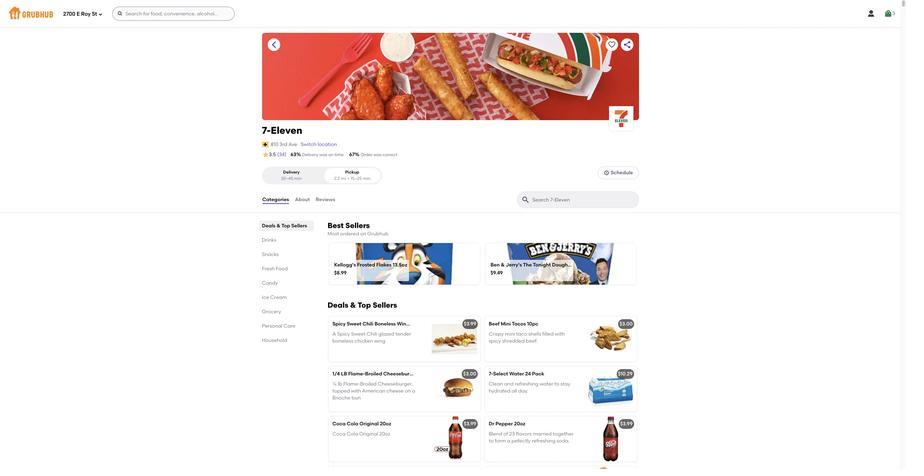 Task type: vqa. For each thing, say whether or not it's contained in the screenshot.
the rightmost discover
no



Task type: describe. For each thing, give the bounding box(es) containing it.
8
[[413, 321, 416, 327]]

cheeseburger
[[384, 371, 418, 377]]

care
[[284, 323, 296, 329]]

fresh food
[[262, 266, 288, 272]]

24
[[526, 371, 531, 377]]

water
[[510, 371, 525, 377]]

married
[[533, 431, 552, 437]]

option group containing delivery 30–45 min
[[262, 167, 382, 184]]

kellogg's
[[335, 262, 356, 268]]

dr pepper 20oz image
[[585, 417, 637, 462]]

on inside best sellers most ordered on grubhub
[[361, 231, 367, 237]]

Search for food, convenience, alcohol... search field
[[113, 7, 235, 21]]

schedule
[[611, 170, 634, 176]]

1 coca cola original 20oz from the top
[[333, 421, 392, 427]]

63
[[291, 152, 297, 158]]

location
[[318, 141, 337, 147]]

broiled for cheeseburger,
[[361, 381, 377, 387]]

deals & top sellers inside tab
[[262, 223, 307, 229]]

spicy inside a spicy sweet chili glazed tender boneless chicken wing
[[337, 331, 350, 337]]

& inside tab
[[277, 223, 281, 229]]

tacos
[[512, 321, 527, 327]]

coca cola original 20oz image
[[429, 417, 481, 462]]

sellers inside tab
[[292, 223, 307, 229]]

save this restaurant image
[[608, 41, 616, 49]]

food
[[276, 266, 288, 272]]

Search 7-Eleven search field
[[532, 197, 637, 203]]

of
[[504, 431, 509, 437]]

1 cola from the top
[[347, 421, 359, 427]]

beef mini tacos 10pc
[[489, 321, 539, 327]]

3
[[893, 10, 896, 16]]

lb
[[338, 381, 343, 387]]

¼ lb flame-broiled cheeseburger, topped with american cheese on a brioche bun
[[333, 381, 416, 401]]

2 coca cola original 20oz from the top
[[333, 431, 391, 437]]

wing
[[374, 338, 386, 344]]

15–25
[[351, 176, 362, 181]]

ave
[[289, 141, 298, 147]]

and
[[505, 381, 514, 387]]

taco
[[517, 331, 528, 337]]

cream
[[271, 295, 287, 300]]

subscription pass image
[[262, 142, 269, 147]]

lb
[[341, 371, 347, 377]]

pack
[[533, 371, 545, 377]]

glazed
[[379, 331, 395, 337]]

a inside blend of 23 flavors married together to form a pefectly refreshing soda.
[[508, 438, 511, 444]]

0 vertical spatial spicy
[[333, 321, 346, 327]]

$10.29
[[619, 371, 633, 377]]

drinks
[[262, 237, 277, 243]]

ice cream tab
[[262, 294, 311, 301]]

personal care
[[262, 323, 296, 329]]

crispy
[[489, 331, 504, 337]]

1 horizontal spatial top
[[358, 301, 371, 310]]

1 coca from the top
[[333, 421, 346, 427]]

main navigation navigation
[[0, 0, 902, 27]]

save this restaurant button
[[606, 38, 619, 51]]

reviews
[[316, 197, 336, 203]]

clean
[[489, 381, 504, 387]]

1 horizontal spatial svg image
[[868, 9, 876, 18]]

23
[[510, 431, 515, 437]]

broiled for cheeseburger
[[366, 371, 383, 377]]

switch location button
[[301, 141, 338, 148]]

7-select water 24 pack image
[[585, 367, 637, 412]]

30–45
[[281, 176, 294, 181]]

flame- for lb
[[344, 381, 361, 387]]

7- for eleven
[[262, 124, 271, 136]]

stay
[[561, 381, 571, 387]]

switch
[[301, 141, 317, 147]]

deals inside tab
[[262, 223, 276, 229]]

13.5oz
[[393, 262, 408, 268]]

grubhub
[[368, 231, 389, 237]]

with inside crispy mini taco shells filled with spicy shredded beef.
[[555, 331, 565, 337]]

dough...
[[553, 262, 572, 268]]

top inside tab
[[282, 223, 290, 229]]

flame- for lb
[[349, 371, 366, 377]]

fresh food tab
[[262, 265, 311, 273]]

all
[[512, 388, 518, 394]]

810 3rd ave button
[[271, 141, 298, 148]]

chicken wings - spicy (5 piece) image
[[585, 467, 637, 469]]

7-select water 24 pack
[[489, 371, 545, 377]]

flakes
[[377, 262, 392, 268]]

st
[[92, 11, 97, 17]]

was for 63
[[320, 152, 328, 157]]

pepper
[[496, 421, 513, 427]]

1/4 lb flame-broiled cheeseburger image
[[429, 367, 481, 412]]

select
[[494, 371, 509, 377]]

clean and refreshing water to stay hydrated all day.
[[489, 381, 571, 394]]

best
[[328, 221, 344, 230]]

0 horizontal spatial svg image
[[117, 11, 123, 16]]

dr
[[489, 421, 495, 427]]

drinks tab
[[262, 237, 311, 244]]

time
[[335, 152, 344, 157]]

personal
[[262, 323, 283, 329]]

2 cola from the top
[[347, 431, 358, 437]]

ben & jerry's the tonight dough... $9.49
[[491, 262, 572, 276]]

frosted
[[357, 262, 376, 268]]

star icon image
[[262, 151, 269, 158]]

candy
[[262, 280, 278, 286]]

wings
[[397, 321, 412, 327]]

beef
[[489, 321, 500, 327]]

beef.
[[526, 338, 538, 344]]

flavors
[[517, 431, 532, 437]]

3.5
[[269, 152, 276, 158]]

a
[[333, 331, 336, 337]]

categories
[[263, 197, 289, 203]]

min inside "delivery 30–45 min"
[[295, 176, 302, 181]]

together
[[553, 431, 574, 437]]

with inside ¼ lb flame-broiled cheeseburger, topped with american cheese on a brioche bun
[[351, 388, 361, 394]]

eleven
[[271, 124, 303, 136]]

hydrated
[[489, 388, 511, 394]]

to inside clean and refreshing water to stay hydrated all day.
[[555, 381, 560, 387]]

to inside blend of 23 flavors married together to form a pefectly refreshing soda.
[[489, 438, 494, 444]]

¼
[[333, 381, 337, 387]]

pefectly
[[512, 438, 531, 444]]

$3.99 for dr
[[464, 421, 477, 427]]

magnifying glass icon image
[[522, 196, 530, 204]]

sellers inside best sellers most ordered on grubhub
[[346, 221, 370, 230]]

switch location
[[301, 141, 337, 147]]

topped
[[333, 388, 350, 394]]

0 horizontal spatial svg image
[[99, 12, 103, 16]]

1/4
[[333, 371, 340, 377]]

mini
[[501, 321, 511, 327]]

7-eleven
[[262, 124, 303, 136]]

2 horizontal spatial sellers
[[373, 301, 397, 310]]

chili inside a spicy sweet chili glazed tender boneless chicken wing
[[367, 331, 378, 337]]

cheese
[[387, 388, 404, 394]]



Task type: locate. For each thing, give the bounding box(es) containing it.
& inside "ben & jerry's the tonight dough... $9.49"
[[501, 262, 505, 268]]

refreshing inside blend of 23 flavors married together to form a pefectly refreshing soda.
[[532, 438, 556, 444]]

1 vertical spatial broiled
[[361, 381, 377, 387]]

10pc
[[528, 321, 539, 327]]

0 vertical spatial 7-
[[262, 124, 271, 136]]

sellers up drinks tab
[[292, 223, 307, 229]]

0 horizontal spatial a
[[412, 388, 416, 394]]

1 horizontal spatial $3.00
[[620, 321, 633, 327]]

0 horizontal spatial deals & top sellers
[[262, 223, 307, 229]]

1 vertical spatial deals & top sellers
[[328, 301, 397, 310]]

0 vertical spatial deals & top sellers
[[262, 223, 307, 229]]

2700
[[63, 11, 75, 17]]

0 vertical spatial sweet
[[347, 321, 362, 327]]

top up spicy sweet chili boneless wings 8 count
[[358, 301, 371, 310]]

•
[[348, 176, 350, 181]]

2.2
[[334, 176, 340, 181]]

deals & top sellers up drinks tab
[[262, 223, 307, 229]]

a down of
[[508, 438, 511, 444]]

& up spicy sweet chili boneless wings 8 count
[[350, 301, 356, 310]]

0 vertical spatial to
[[555, 381, 560, 387]]

1 vertical spatial top
[[358, 301, 371, 310]]

$9.49
[[491, 270, 503, 276]]

chicken
[[355, 338, 373, 344]]

1 vertical spatial $3.00
[[464, 371, 477, 377]]

svg image left the 3 button
[[868, 9, 876, 18]]

was for 67
[[374, 152, 382, 157]]

svg image
[[885, 9, 893, 18], [117, 11, 123, 16], [604, 170, 610, 176]]

1 horizontal spatial with
[[555, 331, 565, 337]]

on left "time"
[[329, 152, 334, 157]]

delivery for 30–45
[[283, 170, 300, 175]]

spicy up the a
[[333, 321, 346, 327]]

a inside ¼ lb flame-broiled cheeseburger, topped with american cheese on a brioche bun
[[412, 388, 416, 394]]

fresh
[[262, 266, 275, 272]]

snacks tab
[[262, 251, 311, 258]]

1 horizontal spatial deals & top sellers
[[328, 301, 397, 310]]

refreshing up day.
[[515, 381, 539, 387]]

min right 15–25 at left
[[363, 176, 371, 181]]

correct
[[383, 152, 398, 157]]

2 horizontal spatial &
[[501, 262, 505, 268]]

snacks
[[262, 252, 279, 258]]

about
[[295, 197, 310, 203]]

roy
[[81, 11, 91, 17]]

1 vertical spatial spicy
[[337, 331, 350, 337]]

min right "30–45"
[[295, 176, 302, 181]]

was right order
[[374, 152, 382, 157]]

sellers up ordered
[[346, 221, 370, 230]]

20oz
[[380, 421, 392, 427], [515, 421, 526, 427], [380, 431, 391, 437]]

dr pepper 20oz
[[489, 421, 526, 427]]

0 vertical spatial delivery
[[303, 152, 319, 157]]

2 horizontal spatial svg image
[[885, 9, 893, 18]]

tonight
[[534, 262, 551, 268]]

candy tab
[[262, 280, 311, 287]]

deals up the a
[[328, 301, 349, 310]]

blend of 23 flavors married together to form a pefectly refreshing soda.
[[489, 431, 574, 444]]

a spicy sweet chili glazed tender boneless chicken wing
[[333, 331, 412, 344]]

delivery down "switch" at left
[[303, 152, 319, 157]]

a right cheese
[[412, 388, 416, 394]]

& up drinks tab
[[277, 223, 281, 229]]

0 horizontal spatial &
[[277, 223, 281, 229]]

day.
[[519, 388, 529, 394]]

broiled
[[366, 371, 383, 377], [361, 381, 377, 387]]

1 vertical spatial chili
[[367, 331, 378, 337]]

spicy sweet chili boneless wings 8 count
[[333, 321, 431, 327]]

on right cheese
[[405, 388, 411, 394]]

2 was from the left
[[374, 152, 382, 157]]

count
[[418, 321, 431, 327]]

1 horizontal spatial 7-
[[489, 371, 494, 377]]

0 horizontal spatial was
[[320, 152, 328, 157]]

broiled inside ¼ lb flame-broiled cheeseburger, topped with american cheese on a brioche bun
[[361, 381, 377, 387]]

1 horizontal spatial delivery
[[303, 152, 319, 157]]

1 vertical spatial refreshing
[[532, 438, 556, 444]]

$3.00 for crispy mini taco shells filled with spicy shredded beef.
[[620, 321, 633, 327]]

chili up wing in the bottom left of the page
[[367, 331, 378, 337]]

1 vertical spatial flame-
[[344, 381, 361, 387]]

0 vertical spatial coca cola original 20oz
[[333, 421, 392, 427]]

0 vertical spatial $3.00
[[620, 321, 633, 327]]

2700 e roy st
[[63, 11, 97, 17]]

spicy
[[333, 321, 346, 327], [337, 331, 350, 337]]

on inside ¼ lb flame-broiled cheeseburger, topped with american cheese on a brioche bun
[[405, 388, 411, 394]]

0 vertical spatial chili
[[363, 321, 374, 327]]

0 vertical spatial &
[[277, 223, 281, 229]]

1 min from the left
[[295, 176, 302, 181]]

0 vertical spatial coca
[[333, 421, 346, 427]]

beef mini tacos 10pc image
[[585, 317, 637, 362]]

0 vertical spatial cola
[[347, 421, 359, 427]]

household
[[262, 338, 288, 343]]

1 horizontal spatial &
[[350, 301, 356, 310]]

with right filled
[[555, 331, 565, 337]]

0 vertical spatial flame-
[[349, 371, 366, 377]]

1 horizontal spatial a
[[508, 438, 511, 444]]

1 vertical spatial coca
[[333, 431, 346, 437]]

option group
[[262, 167, 382, 184]]

0 vertical spatial with
[[555, 331, 565, 337]]

sweet inside a spicy sweet chili glazed tender boneless chicken wing
[[351, 331, 366, 337]]

0 vertical spatial a
[[412, 388, 416, 394]]

2 original from the top
[[360, 431, 378, 437]]

1 vertical spatial on
[[361, 231, 367, 237]]

0 horizontal spatial delivery
[[283, 170, 300, 175]]

top
[[282, 223, 290, 229], [358, 301, 371, 310]]

2 coca from the top
[[333, 431, 346, 437]]

flame- inside ¼ lb flame-broiled cheeseburger, topped with american cheese on a brioche bun
[[344, 381, 361, 387]]

the
[[524, 262, 532, 268]]

(34)
[[278, 152, 287, 158]]

soda.
[[557, 438, 570, 444]]

0 horizontal spatial min
[[295, 176, 302, 181]]

crispy mini taco shells filled with spicy shredded beef.
[[489, 331, 565, 344]]

1 vertical spatial with
[[351, 388, 361, 394]]

about button
[[295, 187, 310, 212]]

1 original from the top
[[360, 421, 379, 427]]

to
[[555, 381, 560, 387], [489, 438, 494, 444]]

$8.99
[[335, 270, 347, 276]]

form
[[495, 438, 506, 444]]

0 vertical spatial deals
[[262, 223, 276, 229]]

deals up drinks
[[262, 223, 276, 229]]

0 horizontal spatial with
[[351, 388, 361, 394]]

0 vertical spatial original
[[360, 421, 379, 427]]

2 vertical spatial on
[[405, 388, 411, 394]]

min inside 'pickup 2.2 mi • 15–25 min'
[[363, 176, 371, 181]]

svg image
[[868, 9, 876, 18], [99, 12, 103, 16]]

on right ordered
[[361, 231, 367, 237]]

schedule button
[[598, 167, 640, 179]]

2 min from the left
[[363, 176, 371, 181]]

best sellers most ordered on grubhub
[[328, 221, 389, 237]]

share icon image
[[623, 41, 632, 49]]

cheeseburger,
[[378, 381, 413, 387]]

chili up a spicy sweet chili glazed tender boneless chicken wing
[[363, 321, 374, 327]]

0 horizontal spatial $3.00
[[464, 371, 477, 377]]

refreshing inside clean and refreshing water to stay hydrated all day.
[[515, 381, 539, 387]]

svg image for 3
[[885, 9, 893, 18]]

7- for select
[[489, 371, 494, 377]]

1 horizontal spatial sellers
[[346, 221, 370, 230]]

to down blend
[[489, 438, 494, 444]]

personal care tab
[[262, 322, 311, 330]]

1 vertical spatial &
[[501, 262, 505, 268]]

svg image right st
[[99, 12, 103, 16]]

order
[[361, 152, 373, 157]]

brioche
[[333, 395, 351, 401]]

0 horizontal spatial to
[[489, 438, 494, 444]]

$3.99
[[464, 321, 477, 327], [464, 421, 477, 427], [621, 421, 633, 427]]

jerry's
[[506, 262, 522, 268]]

delivery for was
[[303, 152, 319, 157]]

was
[[320, 152, 328, 157], [374, 152, 382, 157]]

$3.99 for beef
[[464, 321, 477, 327]]

deals & top sellers tab
[[262, 222, 311, 230]]

1 vertical spatial 7-
[[489, 371, 494, 377]]

1 vertical spatial sweet
[[351, 331, 366, 337]]

top up drinks tab
[[282, 223, 290, 229]]

1 vertical spatial delivery
[[283, 170, 300, 175]]

with up bun
[[351, 388, 361, 394]]

2 vertical spatial &
[[350, 301, 356, 310]]

coca
[[333, 421, 346, 427], [333, 431, 346, 437]]

svg image inside schedule button
[[604, 170, 610, 176]]

to left stay
[[555, 381, 560, 387]]

0 horizontal spatial on
[[329, 152, 334, 157]]

svg image for schedule
[[604, 170, 610, 176]]

sellers up boneless
[[373, 301, 397, 310]]

3 button
[[885, 7, 896, 20]]

0 vertical spatial refreshing
[[515, 381, 539, 387]]

shredded
[[503, 338, 525, 344]]

delivery was on time
[[303, 152, 344, 157]]

0 horizontal spatial top
[[282, 223, 290, 229]]

coca cola original 20oz
[[333, 421, 392, 427], [333, 431, 391, 437]]

spicy up boneless on the left bottom
[[337, 331, 350, 337]]

pickup
[[346, 170, 360, 175]]

spicy sweet chili boneless wings 8 count image
[[429, 317, 481, 362]]

american
[[363, 388, 386, 394]]

1 horizontal spatial svg image
[[604, 170, 610, 176]]

0 vertical spatial top
[[282, 223, 290, 229]]

$3.00 for ¼ lb flame-broiled cheeseburger, topped with american cheese on a brioche bun
[[464, 371, 477, 377]]

1 vertical spatial a
[[508, 438, 511, 444]]

& right ben
[[501, 262, 505, 268]]

1 horizontal spatial was
[[374, 152, 382, 157]]

7-eleven logo image
[[609, 106, 634, 131]]

1/4 lb flame-broiled cheeseburger
[[333, 371, 418, 377]]

7- up subscription pass icon
[[262, 124, 271, 136]]

1 horizontal spatial min
[[363, 176, 371, 181]]

1 was from the left
[[320, 152, 328, 157]]

7-
[[262, 124, 271, 136], [489, 371, 494, 377]]

svg image inside the 3 button
[[885, 9, 893, 18]]

mini
[[505, 331, 516, 337]]

deals & top sellers up spicy sweet chili boneless wings 8 count
[[328, 301, 397, 310]]

1 horizontal spatial deals
[[328, 301, 349, 310]]

1 vertical spatial coca cola original 20oz
[[333, 431, 391, 437]]

refreshing
[[515, 381, 539, 387], [532, 438, 556, 444]]

1 horizontal spatial on
[[361, 231, 367, 237]]

deals
[[262, 223, 276, 229], [328, 301, 349, 310]]

0 vertical spatial on
[[329, 152, 334, 157]]

1 vertical spatial original
[[360, 431, 378, 437]]

mi
[[341, 176, 347, 181]]

caret left icon image
[[270, 41, 278, 49]]

ben
[[491, 262, 500, 268]]

1 vertical spatial to
[[489, 438, 494, 444]]

0 horizontal spatial sellers
[[292, 223, 307, 229]]

was down location
[[320, 152, 328, 157]]

cola
[[347, 421, 359, 427], [347, 431, 358, 437]]

grocery tab
[[262, 308, 311, 316]]

on
[[329, 152, 334, 157], [361, 231, 367, 237], [405, 388, 411, 394]]

most
[[328, 231, 339, 237]]

reviews button
[[316, 187, 336, 212]]

ordered
[[340, 231, 359, 237]]

bun
[[352, 395, 361, 401]]

refreshing down married
[[532, 438, 556, 444]]

&
[[277, 223, 281, 229], [501, 262, 505, 268], [350, 301, 356, 310]]

0 horizontal spatial deals
[[262, 223, 276, 229]]

categories button
[[262, 187, 290, 212]]

2 horizontal spatial on
[[405, 388, 411, 394]]

0 horizontal spatial 7-
[[262, 124, 271, 136]]

0 vertical spatial broiled
[[366, 371, 383, 377]]

filled
[[543, 331, 554, 337]]

3rd
[[280, 141, 288, 147]]

7- up clean
[[489, 371, 494, 377]]

quarter pound big bite image
[[429, 467, 481, 469]]

1 vertical spatial deals
[[328, 301, 349, 310]]

1 vertical spatial cola
[[347, 431, 358, 437]]

delivery inside "delivery 30–45 min"
[[283, 170, 300, 175]]

household tab
[[262, 337, 311, 344]]

delivery up "30–45"
[[283, 170, 300, 175]]

1 horizontal spatial to
[[555, 381, 560, 387]]

kellogg's frosted flakes 13.5oz $8.99
[[335, 262, 408, 276]]



